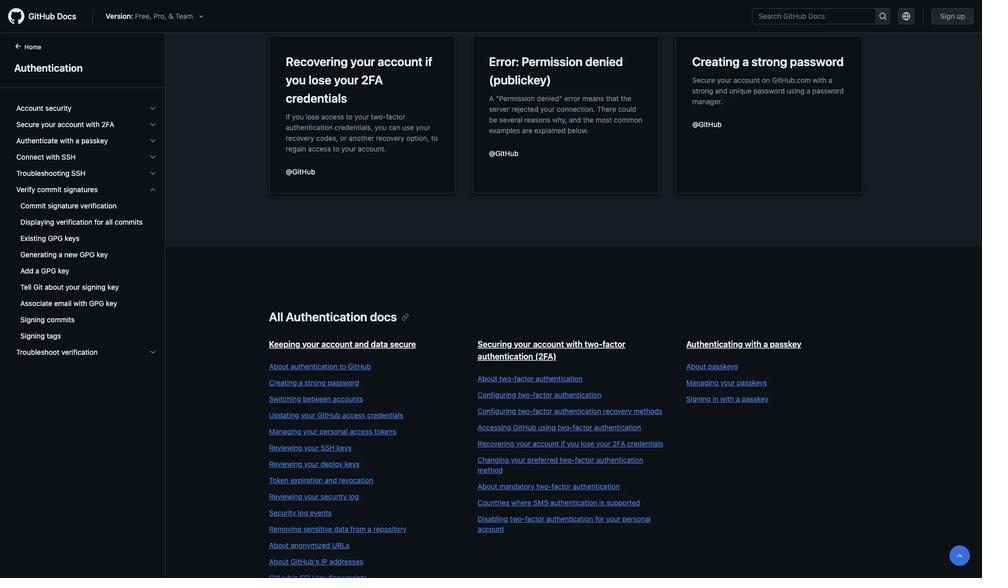 Task type: locate. For each thing, give the bounding box(es) containing it.
account
[[16, 104, 43, 112]]

account inside the securing your account with two-factor authentication (2fa)
[[534, 339, 565, 349]]

1 vertical spatial strong
[[693, 86, 714, 95]]

keys for reviewing your deploy keys
[[345, 460, 360, 468]]

log down 'revocation'
[[349, 492, 359, 501]]

verification down commit signature verification
[[56, 218, 92, 226]]

strong up "switching between accounts" at the bottom of the page
[[305, 379, 326, 387]]

for left the "all" on the top of the page
[[94, 218, 104, 226]]

about for about two-factor authentication
[[478, 374, 498, 383]]

verification down signing tags link
[[61, 348, 98, 356]]

secure down account
[[16, 120, 39, 129]]

and inside a "permission denied" error means that the server rejected your connection. there could be several reasons why, and the most common examples are explained below.
[[569, 115, 582, 124]]

2 vertical spatial keys
[[345, 460, 360, 468]]

tokens
[[375, 427, 397, 436]]

authentication down the about two-factor authentication link
[[555, 391, 602, 399]]

authentication down 'securing'
[[478, 352, 534, 361]]

and up manager.
[[716, 86, 728, 95]]

two- inside changing your preferred two-factor authentication method
[[560, 456, 575, 464]]

about down removing
[[269, 541, 289, 550]]

1 horizontal spatial recovering
[[478, 440, 515, 448]]

displaying verification for all commits
[[20, 218, 143, 226]]

2 vertical spatial reviewing
[[269, 492, 303, 501]]

access for github
[[343, 411, 366, 419]]

about down 'securing'
[[478, 374, 498, 383]]

tooltip
[[950, 546, 971, 566]]

recovery up regain
[[286, 134, 315, 142]]

1 verify commit signatures element from the top
[[8, 182, 165, 344]]

key down the generating a new gpg key
[[58, 267, 69, 275]]

two- inside the about two-factor authentication link
[[500, 374, 515, 383]]

1 vertical spatial sc 9kayk9 0 image
[[149, 153, 157, 161]]

authentication down home link
[[14, 62, 83, 73]]

security down the token expiration and revocation
[[321, 492, 347, 501]]

1 vertical spatial ssh
[[71, 169, 86, 177]]

signing left in
[[687, 395, 711, 403]]

0 vertical spatial sc 9kayk9 0 image
[[149, 104, 157, 112]]

creating
[[693, 54, 740, 69], [269, 379, 297, 387]]

1 vertical spatial personal
[[623, 515, 651, 523]]

(publickey)
[[489, 73, 552, 87]]

deploy
[[321, 460, 343, 468]]

1 sc 9kayk9 0 image from the top
[[149, 104, 157, 112]]

data
[[371, 339, 388, 349], [334, 525, 349, 533]]

sc 9kayk9 0 image
[[149, 104, 157, 112], [149, 153, 157, 161], [149, 169, 157, 177]]

verify
[[16, 185, 35, 194]]

2 vertical spatial passkey
[[742, 395, 769, 403]]

sc 9kayk9 0 image inside verify commit signatures dropdown button
[[149, 186, 157, 194]]

ssh up signatures
[[71, 169, 86, 177]]

key
[[97, 250, 108, 259], [58, 267, 69, 275], [108, 283, 119, 291], [106, 299, 117, 308]]

0 vertical spatial recovering your account if you lose your 2fa credentials
[[286, 54, 433, 105]]

your
[[351, 54, 375, 69], [334, 73, 359, 87], [718, 76, 732, 84], [541, 105, 555, 113], [355, 112, 369, 121], [41, 120, 56, 129], [416, 123, 431, 131], [342, 144, 356, 153], [66, 283, 80, 291], [303, 339, 320, 349], [514, 339, 532, 349], [721, 379, 735, 387], [301, 411, 316, 419], [303, 427, 318, 436], [517, 440, 531, 448], [597, 440, 611, 448], [304, 444, 319, 452], [511, 456, 526, 464], [304, 460, 319, 468], [304, 492, 319, 501], [607, 515, 621, 523]]

with up the about two-factor authentication link
[[567, 339, 583, 349]]

github right accessing
[[514, 423, 537, 432]]

about down method
[[478, 482, 498, 491]]

2fa up credentials, on the left of the page
[[361, 73, 383, 87]]

0 horizontal spatial secure
[[16, 120, 39, 129]]

2 configuring from the top
[[478, 407, 516, 415]]

factor inside about mandatory two-factor authentication link
[[552, 482, 571, 491]]

a right github.com at top
[[829, 76, 833, 84]]

1 vertical spatial verification
[[56, 218, 92, 226]]

2fa down accessing github using two-factor authentication link
[[613, 440, 626, 448]]

0 horizontal spatial passkey
[[81, 137, 108, 145]]

passkey inside dropdown button
[[81, 137, 108, 145]]

ssh inside "connect with ssh" dropdown button
[[62, 153, 76, 161]]

0 horizontal spatial the
[[584, 115, 594, 124]]

2 vertical spatial strong
[[305, 379, 326, 387]]

passkeys up managing your passkeys
[[709, 362, 739, 371]]

configuring for configuring two-factor authentication
[[478, 391, 516, 399]]

generating
[[20, 250, 57, 259]]

0 horizontal spatial security
[[45, 104, 72, 112]]

github up creating a strong password link
[[348, 362, 371, 371]]

on
[[762, 76, 771, 84]]

two- down recovering your account if you lose your 2fa credentials link
[[560, 456, 575, 464]]

updating your github access credentials link
[[269, 410, 458, 421]]

Search GitHub Docs search field
[[753, 9, 876, 24]]

2 horizontal spatial passkey
[[771, 339, 802, 349]]

select language: current language is english image
[[903, 12, 911, 20]]

changing your preferred two-factor authentication method link
[[478, 455, 667, 475]]

0 vertical spatial 2fa
[[361, 73, 383, 87]]

1 vertical spatial @github
[[489, 149, 519, 157]]

1 vertical spatial keys
[[337, 444, 352, 452]]

verification inside dropdown button
[[61, 348, 98, 356]]

two- inside accessing github using two-factor authentication link
[[558, 423, 573, 432]]

0 vertical spatial ssh
[[62, 153, 76, 161]]

2 vertical spatial @github
[[286, 167, 315, 176]]

changing
[[478, 456, 509, 464]]

key down existing gpg keys link
[[97, 250, 108, 259]]

creating a strong password up "switching between accounts" at the bottom of the page
[[269, 379, 359, 387]]

using down github.com at top
[[788, 86, 805, 95]]

removing
[[269, 525, 302, 533]]

0 vertical spatial using
[[788, 86, 805, 95]]

secure inside dropdown button
[[16, 120, 39, 129]]

your inside verify commit signatures element
[[66, 283, 80, 291]]

verification up the "all" on the top of the page
[[80, 202, 117, 210]]

examples
[[489, 126, 521, 134]]

securing your account with two-factor authentication (2fa) link
[[478, 339, 626, 361]]

sc 9kayk9 0 image
[[149, 121, 157, 129], [149, 137, 157, 145], [149, 186, 157, 194], [149, 348, 157, 356]]

up
[[958, 12, 966, 20]]

2 vertical spatial ssh
[[321, 444, 335, 452]]

@github down examples at the top
[[489, 149, 519, 157]]

use
[[403, 123, 414, 131]]

signing in with a passkey
[[687, 395, 769, 403]]

reviewing your security log
[[269, 492, 359, 501]]

creating a strong password
[[693, 54, 844, 69], [269, 379, 359, 387]]

0 horizontal spatial for
[[94, 218, 104, 226]]

a left the new
[[59, 250, 62, 259]]

managing down the updating
[[269, 427, 301, 436]]

associate email with gpg key
[[20, 299, 117, 308]]

1 horizontal spatial credentials
[[367, 411, 404, 419]]

secure your account with 2fa button
[[12, 116, 161, 133]]

secure up manager.
[[693, 76, 716, 84]]

signing inside signing commits link
[[20, 316, 45, 324]]

authentication up the supported on the right of page
[[597, 456, 644, 464]]

0 vertical spatial lose
[[309, 73, 332, 87]]

0 vertical spatial @github
[[693, 120, 722, 128]]

sign up link
[[932, 8, 975, 24]]

data left the secure
[[371, 339, 388, 349]]

1 horizontal spatial security
[[321, 492, 347, 501]]

1 horizontal spatial 2fa
[[361, 73, 383, 87]]

recovering
[[286, 54, 348, 69], [478, 440, 515, 448]]

1 horizontal spatial log
[[349, 492, 359, 501]]

sc 9kayk9 0 image inside 'troubleshoot verification' dropdown button
[[149, 348, 157, 356]]

with
[[814, 76, 827, 84], [86, 120, 100, 129], [60, 137, 74, 145], [46, 153, 60, 161], [73, 299, 87, 308], [567, 339, 583, 349], [746, 339, 762, 349], [721, 395, 735, 403]]

with down "secure your account with 2fa" at the top left of the page
[[60, 137, 74, 145]]

factor inside configuring two-factor authentication link
[[533, 391, 553, 399]]

1 horizontal spatial recovery
[[376, 134, 405, 142]]

0 vertical spatial log
[[349, 492, 359, 501]]

2 sc 9kayk9 0 image from the top
[[149, 137, 157, 145]]

unique
[[730, 86, 752, 95]]

authenticate with a passkey
[[16, 137, 108, 145]]

1 horizontal spatial commits
[[115, 218, 143, 226]]

1 reviewing from the top
[[269, 444, 303, 452]]

the up below. on the top of the page
[[584, 115, 594, 124]]

with up about passkeys link
[[746, 339, 762, 349]]

authentication inside if you lose access to your two-factor authentication credentials, you can use your recovery codes, or another recovery option, to regain access to your account.
[[286, 123, 333, 131]]

configuring two-factor authentication
[[478, 391, 602, 399]]

0 horizontal spatial commits
[[47, 316, 75, 324]]

@github down manager.
[[693, 120, 722, 128]]

recovering inside recovering your account if you lose your 2fa credentials
[[286, 54, 348, 69]]

1 vertical spatial reviewing
[[269, 460, 303, 468]]

two- down about two-factor authentication
[[518, 391, 533, 399]]

signing for signing in with a passkey
[[687, 395, 711, 403]]

about for about authentication to github
[[269, 362, 289, 371]]

0 vertical spatial if
[[426, 54, 433, 69]]

for inside verify commit signatures element
[[94, 218, 104, 226]]

3 sc 9kayk9 0 image from the top
[[149, 169, 157, 177]]

docs
[[57, 11, 76, 21]]

credentials down 'methods'
[[628, 440, 664, 448]]

0 horizontal spatial recovering your account if you lose your 2fa credentials
[[286, 54, 433, 105]]

authentication down countries where sms authentication is supported link
[[547, 515, 594, 523]]

0 vertical spatial creating
[[693, 54, 740, 69]]

lose inside if you lose access to your two-factor authentication credentials, you can use your recovery codes, or another recovery option, to regain access to your account.
[[306, 112, 320, 121]]

the up could
[[621, 94, 632, 102]]

about
[[269, 362, 289, 371], [687, 362, 707, 371], [478, 374, 498, 383], [478, 482, 498, 491], [269, 541, 289, 550], [269, 558, 289, 566]]

1 horizontal spatial using
[[788, 86, 805, 95]]

a inside 'link'
[[368, 525, 372, 533]]

creating up switching
[[269, 379, 297, 387]]

about anonymized urls
[[269, 541, 350, 550]]

managing down about passkeys
[[687, 379, 719, 387]]

1 vertical spatial for
[[596, 515, 605, 523]]

securing
[[478, 339, 512, 349]]

1 horizontal spatial personal
[[623, 515, 651, 523]]

associate email with gpg key link
[[12, 295, 161, 312]]

2fa
[[361, 73, 383, 87], [102, 120, 114, 129], [613, 440, 626, 448]]

new
[[64, 250, 78, 259]]

0 vertical spatial credentials
[[286, 91, 347, 105]]

to right option,
[[432, 134, 438, 142]]

1 vertical spatial configuring
[[478, 407, 516, 415]]

a down managing your passkeys
[[737, 395, 740, 403]]

sign
[[941, 12, 956, 20]]

two- up the about two-factor authentication link
[[585, 339, 603, 349]]

commits down email at the bottom left of page
[[47, 316, 75, 324]]

2 reviewing from the top
[[269, 460, 303, 468]]

2 horizontal spatial @github
[[693, 120, 722, 128]]

sc 9kayk9 0 image inside authenticate with a passkey dropdown button
[[149, 137, 157, 145]]

two- inside configuring two-factor authentication link
[[518, 391, 533, 399]]

0 horizontal spatial data
[[334, 525, 349, 533]]

lose
[[309, 73, 332, 87], [306, 112, 320, 121], [581, 440, 595, 448]]

codes,
[[316, 134, 338, 142]]

1 vertical spatial signing
[[20, 332, 45, 340]]

configuring inside configuring two-factor authentication link
[[478, 391, 516, 399]]

0 vertical spatial signing
[[20, 316, 45, 324]]

0 horizontal spatial authentication
[[14, 62, 83, 73]]

@github for recovering your account if you lose your 2fa credentials
[[286, 167, 315, 176]]

1 vertical spatial commits
[[47, 316, 75, 324]]

access down updating your github access credentials link
[[350, 427, 373, 436]]

0 vertical spatial for
[[94, 218, 104, 226]]

0 horizontal spatial managing
[[269, 427, 301, 436]]

secure inside 'secure your account on github.com with a strong and unique password using a password manager.'
[[693, 76, 716, 84]]

sensitive
[[304, 525, 332, 533]]

generating a new gpg key
[[20, 250, 108, 259]]

0 vertical spatial reviewing
[[269, 444, 303, 452]]

two- down configuring two-factor authentication recovery methods
[[558, 423, 573, 432]]

about down keeping at the left bottom
[[269, 362, 289, 371]]

troubleshooting
[[16, 169, 69, 177]]

0 horizontal spatial if
[[426, 54, 433, 69]]

configuring two-factor authentication recovery methods
[[478, 407, 663, 415]]

creating up the unique
[[693, 54, 740, 69]]

0 vertical spatial commits
[[115, 218, 143, 226]]

2fa inside dropdown button
[[102, 120, 114, 129]]

0 vertical spatial verification
[[80, 202, 117, 210]]

0 horizontal spatial @github
[[286, 167, 315, 176]]

error:
[[489, 54, 519, 69]]

0 horizontal spatial creating
[[269, 379, 297, 387]]

keys up the new
[[65, 234, 80, 243]]

ssh down 'authenticate with a passkey'
[[62, 153, 76, 161]]

sc 9kayk9 0 image inside "connect with ssh" dropdown button
[[149, 153, 157, 161]]

0 horizontal spatial using
[[538, 423, 556, 432]]

1 horizontal spatial the
[[621, 94, 632, 102]]

1 vertical spatial if
[[561, 440, 566, 448]]

git
[[33, 283, 43, 291]]

personal down updating your github access credentials
[[320, 427, 348, 436]]

two- inside configuring two-factor authentication recovery methods link
[[518, 407, 533, 415]]

a up about passkeys link
[[764, 339, 769, 349]]

sc 9kayk9 0 image inside secure your account with 2fa dropdown button
[[149, 121, 157, 129]]

2 vertical spatial sc 9kayk9 0 image
[[149, 169, 157, 177]]

1 vertical spatial lose
[[306, 112, 320, 121]]

regain
[[286, 144, 306, 153]]

keys
[[65, 234, 80, 243], [337, 444, 352, 452], [345, 460, 360, 468]]

1 sc 9kayk9 0 image from the top
[[149, 121, 157, 129]]

1 horizontal spatial secure
[[693, 76, 716, 84]]

sc 9kayk9 0 image for authenticate with a passkey
[[149, 137, 157, 145]]

0 vertical spatial keys
[[65, 234, 80, 243]]

your inside dropdown button
[[41, 120, 56, 129]]

1 horizontal spatial managing
[[687, 379, 719, 387]]

keys down managing your personal access tokens
[[337, 444, 352, 452]]

connect with ssh button
[[12, 149, 161, 165]]

about for about passkeys
[[687, 362, 707, 371]]

2 vertical spatial 2fa
[[613, 440, 626, 448]]

using down configuring two-factor authentication recovery methods
[[538, 423, 556, 432]]

passkey for authenticate with a passkey
[[81, 137, 108, 145]]

accessing
[[478, 423, 512, 432]]

2 horizontal spatial strong
[[752, 54, 788, 69]]

managing for managing your personal access tokens
[[269, 427, 301, 436]]

gpg
[[48, 234, 63, 243], [80, 250, 95, 259], [41, 267, 56, 275], [89, 299, 104, 308]]

disabling
[[478, 515, 508, 523]]

reviewing for reviewing your ssh keys
[[269, 444, 303, 452]]

sc 9kayk9 0 image for connect with ssh
[[149, 153, 157, 161]]

1 horizontal spatial creating a strong password
[[693, 54, 844, 69]]

access down the codes, on the top
[[308, 144, 331, 153]]

ssh inside reviewing your ssh keys link
[[321, 444, 335, 452]]

1 vertical spatial managing
[[269, 427, 301, 436]]

0 vertical spatial creating a strong password
[[693, 54, 844, 69]]

account inside recovering your account if you lose your 2fa credentials
[[378, 54, 423, 69]]

2 verify commit signatures element from the top
[[8, 198, 165, 344]]

0 vertical spatial authentication
[[14, 62, 83, 73]]

about down authenticating
[[687, 362, 707, 371]]

about authentication to github
[[269, 362, 371, 371]]

sc 9kayk9 0 image for secure your account with 2fa
[[149, 121, 157, 129]]

@github down regain
[[286, 167, 315, 176]]

0 horizontal spatial creating a strong password
[[269, 379, 359, 387]]

1 vertical spatial authentication
[[286, 310, 368, 324]]

reviewing up security
[[269, 492, 303, 501]]

2 horizontal spatial credentials
[[628, 440, 664, 448]]

recovery down can
[[376, 134, 405, 142]]

1 horizontal spatial strong
[[693, 86, 714, 95]]

1 vertical spatial secure
[[16, 120, 39, 129]]

ssh inside troubleshooting ssh 'dropdown button'
[[71, 169, 86, 177]]

two- up credentials, on the left of the page
[[371, 112, 386, 121]]

None search field
[[753, 8, 891, 24]]

connection.
[[557, 105, 596, 113]]

passkey for authenticating with a passkey
[[771, 339, 802, 349]]

recovery
[[286, 134, 315, 142], [376, 134, 405, 142], [604, 407, 632, 415]]

signing tags link
[[12, 328, 161, 344]]

countries where sms authentication is supported link
[[478, 498, 667, 508]]

factor inside accessing github using two-factor authentication link
[[573, 423, 593, 432]]

factor inside if you lose access to your two-factor authentication credentials, you can use your recovery codes, or another recovery option, to regain access to your account.
[[386, 112, 406, 121]]

about for about github's ip addresses
[[269, 558, 289, 566]]

two- down configuring two-factor authentication
[[518, 407, 533, 415]]

verify commit signatures element
[[8, 182, 165, 344], [8, 198, 165, 344]]

your inside a "permission denied" error means that the server rejected your connection. there could be several reasons why, and the most common examples are explained below.
[[541, 105, 555, 113]]

factor inside configuring two-factor authentication recovery methods link
[[533, 407, 553, 415]]

why,
[[553, 115, 567, 124]]

version: free, pro, & team
[[106, 12, 193, 20]]

0 vertical spatial personal
[[320, 427, 348, 436]]

gpg down signing
[[89, 299, 104, 308]]

sc 9kayk9 0 image for troubleshooting ssh
[[149, 169, 157, 177]]

troubleshoot
[[16, 348, 59, 356]]

3 sc 9kayk9 0 image from the top
[[149, 186, 157, 194]]

access up the codes, on the top
[[321, 112, 344, 121]]

secure for secure your account on github.com with a strong and unique password using a password manager.
[[693, 76, 716, 84]]

with inside the securing your account with two-factor authentication (2fa)
[[567, 339, 583, 349]]

recovering your account if you lose your 2fa credentials up credentials, on the left of the page
[[286, 54, 433, 105]]

account inside 'secure your account on github.com with a strong and unique password using a password manager.'
[[734, 76, 761, 84]]

authentication up the codes, on the top
[[286, 123, 333, 131]]

1 configuring from the top
[[478, 391, 516, 399]]

authentication down configuring two-factor authentication link
[[555, 407, 602, 415]]

0 vertical spatial recovering
[[286, 54, 348, 69]]

with right github.com at top
[[814, 76, 827, 84]]

connect with ssh
[[16, 153, 76, 161]]

0 vertical spatial configuring
[[478, 391, 516, 399]]

mandatory
[[500, 482, 535, 491]]

passkey down secure your account with 2fa dropdown button
[[81, 137, 108, 145]]

about left 'github's'
[[269, 558, 289, 566]]

authentication element
[[0, 41, 166, 577]]

3 reviewing from the top
[[269, 492, 303, 501]]

github
[[28, 11, 55, 21], [348, 362, 371, 371], [318, 411, 341, 419], [514, 423, 537, 432]]

two- down where at the right
[[510, 515, 525, 523]]

strong inside 'secure your account on github.com with a strong and unique password using a password manager.'
[[693, 86, 714, 95]]

for down is
[[596, 515, 605, 523]]

secure your account on github.com with a strong and unique password using a password manager.
[[693, 76, 844, 106]]

4 sc 9kayk9 0 image from the top
[[149, 348, 157, 356]]

sc 9kayk9 0 image inside troubleshooting ssh 'dropdown button'
[[149, 169, 157, 177]]

0 horizontal spatial 2fa
[[102, 120, 114, 129]]

github up managing your personal access tokens
[[318, 411, 341, 419]]

2 vertical spatial lose
[[581, 440, 595, 448]]

a right from
[[368, 525, 372, 533]]

passkey
[[81, 137, 108, 145], [771, 339, 802, 349], [742, 395, 769, 403]]

1 vertical spatial credentials
[[367, 411, 404, 419]]

creating a strong password up on
[[693, 54, 844, 69]]

about
[[45, 283, 64, 291]]

configuring inside configuring two-factor authentication recovery methods link
[[478, 407, 516, 415]]

log inside security log events 'link'
[[298, 509, 308, 517]]

@github for error: permission denied (publickey)
[[489, 149, 519, 157]]

a
[[743, 54, 750, 69], [829, 76, 833, 84], [807, 86, 811, 95], [76, 137, 79, 145], [59, 250, 62, 259], [35, 267, 39, 275], [764, 339, 769, 349], [299, 379, 303, 387], [737, 395, 740, 403], [368, 525, 372, 533]]

sc 9kayk9 0 image for troubleshoot verification
[[149, 348, 157, 356]]

2 vertical spatial verification
[[61, 348, 98, 356]]

authentication inside disabling two-factor authentication for your personal account
[[547, 515, 594, 523]]

access
[[321, 112, 344, 121], [308, 144, 331, 153], [343, 411, 366, 419], [350, 427, 373, 436]]

two- down 'securing'
[[500, 374, 515, 383]]

1 horizontal spatial @github
[[489, 149, 519, 157]]

access down accounts
[[343, 411, 366, 419]]

github docs link
[[8, 8, 84, 24]]

about authentication to github link
[[269, 362, 458, 372]]

0 horizontal spatial log
[[298, 509, 308, 517]]

authentication up "switching between accounts" at the bottom of the page
[[291, 362, 338, 371]]

reviewing up the token
[[269, 460, 303, 468]]

passkeys
[[709, 362, 739, 371], [737, 379, 768, 387]]

1 horizontal spatial creating
[[693, 54, 740, 69]]

authenticating
[[687, 339, 744, 349]]

2 sc 9kayk9 0 image from the top
[[149, 153, 157, 161]]

ip
[[322, 558, 328, 566]]

signing inside signing in with a passkey "link"
[[687, 395, 711, 403]]

0 vertical spatial passkey
[[81, 137, 108, 145]]

signing inside signing tags link
[[20, 332, 45, 340]]

all
[[269, 310, 283, 324]]

passkey inside "link"
[[742, 395, 769, 403]]

factor
[[386, 112, 406, 121], [603, 339, 626, 349], [515, 374, 534, 383], [533, 391, 553, 399], [533, 407, 553, 415], [573, 423, 593, 432], [575, 456, 595, 464], [552, 482, 571, 491], [525, 515, 545, 523]]

sc 9kayk9 0 image inside account security dropdown button
[[149, 104, 157, 112]]

1 vertical spatial 2fa
[[102, 120, 114, 129]]

factor inside the about two-factor authentication link
[[515, 374, 534, 383]]

authentication up keeping your account and data secure 'link'
[[286, 310, 368, 324]]

two- inside the securing your account with two-factor authentication (2fa)
[[585, 339, 603, 349]]



Task type: describe. For each thing, give the bounding box(es) containing it.
authentication up configuring two-factor authentication link
[[536, 374, 583, 383]]

changing your preferred two-factor authentication method
[[478, 456, 644, 474]]

reviewing your deploy keys link
[[269, 459, 458, 469]]

managing your personal access tokens link
[[269, 427, 458, 437]]

0 horizontal spatial credentials
[[286, 91, 347, 105]]

if inside recovering your account if you lose your 2fa credentials
[[426, 54, 433, 69]]

repository
[[374, 525, 407, 533]]

1 horizontal spatial data
[[371, 339, 388, 349]]

0 horizontal spatial personal
[[320, 427, 348, 436]]

a down github.com at top
[[807, 86, 811, 95]]

log inside reviewing your security log link
[[349, 492, 359, 501]]

addresses
[[330, 558, 364, 566]]

pro,
[[154, 12, 167, 20]]

managing for managing your passkeys
[[687, 379, 719, 387]]

keeping your account and data secure
[[269, 339, 416, 349]]

2 vertical spatial credentials
[[628, 440, 664, 448]]

add a gpg key link
[[12, 263, 161, 279]]

with inside "link"
[[721, 395, 735, 403]]

if you lose access to your two-factor authentication credentials, you can use your recovery codes, or another recovery option, to regain access to your account.
[[286, 112, 438, 153]]

to up credentials, on the left of the page
[[346, 112, 353, 121]]

scroll to top image
[[956, 552, 965, 560]]

1 vertical spatial creating
[[269, 379, 297, 387]]

commit
[[20, 202, 46, 210]]

gpg up the generating a new gpg key
[[48, 234, 63, 243]]

1 horizontal spatial authentication
[[286, 310, 368, 324]]

sc 9kayk9 0 image for verify commit signatures
[[149, 186, 157, 194]]

events
[[310, 509, 332, 517]]

you left can
[[375, 123, 387, 131]]

about two-factor authentication link
[[478, 374, 667, 384]]

verify commit signatures element containing commit signature verification
[[8, 198, 165, 344]]

add
[[20, 267, 33, 275]]

authenticating with a passkey
[[687, 339, 802, 349]]

signing
[[82, 283, 106, 291]]

about for about anonymized urls
[[269, 541, 289, 550]]

managing your personal access tokens
[[269, 427, 397, 436]]

to down the codes, on the top
[[333, 144, 340, 153]]

accessing github using two-factor authentication
[[478, 423, 642, 432]]

supported
[[607, 499, 641, 507]]

1 horizontal spatial recovering your account if you lose your 2fa credentials
[[478, 440, 664, 448]]

managing your passkeys link
[[687, 378, 875, 388]]

method
[[478, 466, 503, 474]]

a right add
[[35, 267, 39, 275]]

free,
[[135, 12, 152, 20]]

security inside dropdown button
[[45, 104, 72, 112]]

you inside recovering your account if you lose your 2fa credentials
[[286, 73, 306, 87]]

security
[[269, 509, 296, 517]]

"permission
[[496, 94, 535, 102]]

verification for troubleshoot
[[61, 348, 98, 356]]

your inside the securing your account with two-factor authentication (2fa)
[[514, 339, 532, 349]]

home
[[24, 43, 41, 50]]

denied"
[[537, 94, 563, 102]]

triangle down image
[[197, 12, 205, 20]]

a up "switching between accounts" at the bottom of the page
[[299, 379, 303, 387]]

switching between accounts link
[[269, 394, 458, 404]]

updating
[[269, 411, 299, 419]]

2fa inside recovering your account if you lose your 2fa credentials
[[361, 73, 383, 87]]

a inside "link"
[[737, 395, 740, 403]]

signing for signing commits
[[20, 316, 45, 324]]

tags
[[47, 332, 61, 340]]

authentication down 'methods'
[[595, 423, 642, 432]]

about passkeys
[[687, 362, 739, 371]]

and inside 'secure your account on github.com with a strong and unique password using a password manager.'
[[716, 86, 728, 95]]

data inside 'link'
[[334, 525, 349, 533]]

access for personal
[[350, 427, 373, 436]]

below.
[[568, 126, 589, 134]]

recovering your account if you lose your 2fa credentials link
[[478, 439, 667, 449]]

reviewing for reviewing your security log
[[269, 492, 303, 501]]

0 vertical spatial strong
[[752, 54, 788, 69]]

two- inside about mandatory two-factor authentication link
[[537, 482, 552, 491]]

associate
[[20, 299, 52, 308]]

about two-factor authentication
[[478, 374, 583, 383]]

all authentication docs link
[[269, 310, 409, 324]]

displaying verification for all commits link
[[12, 214, 161, 230]]

denied
[[586, 54, 624, 69]]

access for lose
[[321, 112, 344, 121]]

existing
[[20, 234, 46, 243]]

2 horizontal spatial 2fa
[[613, 440, 626, 448]]

with inside dropdown button
[[46, 153, 60, 161]]

a
[[489, 94, 494, 102]]

github left the docs
[[28, 11, 55, 21]]

authentication up is
[[573, 482, 620, 491]]

ssh for reviewing your ssh keys
[[321, 444, 335, 452]]

personal inside disabling two-factor authentication for your personal account
[[623, 515, 651, 523]]

using inside 'secure your account on github.com with a strong and unique password using a password manager.'
[[788, 86, 805, 95]]

with down account security dropdown button
[[86, 120, 100, 129]]

where
[[512, 499, 532, 507]]

0 horizontal spatial recovery
[[286, 134, 315, 142]]

key down tell git about your signing key link on the left of page
[[106, 299, 117, 308]]

reviewing for reviewing your deploy keys
[[269, 460, 303, 468]]

most
[[596, 115, 612, 124]]

removing sensitive data from a repository
[[269, 525, 407, 533]]

gpg right the new
[[80, 250, 95, 259]]

reviewing your deploy keys
[[269, 460, 360, 468]]

authentication inside the securing your account with two-factor authentication (2fa)
[[478, 352, 534, 361]]

1 vertical spatial security
[[321, 492, 347, 501]]

1 vertical spatial creating a strong password
[[269, 379, 359, 387]]

and up about authentication to github link
[[355, 339, 369, 349]]

removing sensitive data from a repository link
[[269, 524, 458, 534]]

two- inside if you lose access to your two-factor authentication credentials, you can use your recovery codes, or another recovery option, to regain access to your account.
[[371, 112, 386, 121]]

factor inside the securing your account with two-factor authentication (2fa)
[[603, 339, 626, 349]]

about mandatory two-factor authentication
[[478, 482, 620, 491]]

if
[[286, 112, 290, 121]]

key right signing
[[108, 283, 119, 291]]

version:
[[106, 12, 133, 20]]

you down accessing github using two-factor authentication link
[[568, 440, 579, 448]]

account.
[[358, 144, 387, 153]]

account inside disabling two-factor authentication for your personal account
[[478, 525, 505, 533]]

rejected
[[512, 105, 539, 113]]

signing for signing tags
[[20, 332, 45, 340]]

lose inside recovering your account if you lose your 2fa credentials
[[309, 73, 332, 87]]

connect
[[16, 153, 44, 161]]

signature
[[48, 202, 78, 210]]

authentication inside changing your preferred two-factor authentication method
[[597, 456, 644, 464]]

keys inside verify commit signatures element
[[65, 234, 80, 243]]

account inside dropdown button
[[58, 120, 84, 129]]

keys for reviewing your ssh keys
[[337, 444, 352, 452]]

secure for secure your account with 2fa
[[16, 120, 39, 129]]

reviewing your ssh keys
[[269, 444, 352, 452]]

account security
[[16, 104, 72, 112]]

your inside changing your preferred two-factor authentication method
[[511, 456, 526, 464]]

authentication link
[[12, 60, 153, 75]]

sc 9kayk9 0 image for account security
[[149, 104, 157, 112]]

1 vertical spatial using
[[538, 423, 556, 432]]

authenticate with a passkey button
[[12, 133, 161, 149]]

in
[[713, 395, 719, 403]]

password inside creating a strong password link
[[328, 379, 359, 387]]

ssh for connect with ssh
[[62, 153, 76, 161]]

1 horizontal spatial if
[[561, 440, 566, 448]]

troubleshoot verification
[[16, 348, 98, 356]]

creating a strong password link
[[269, 378, 458, 388]]

switching
[[269, 395, 301, 403]]

token
[[269, 476, 289, 485]]

a inside dropdown button
[[76, 137, 79, 145]]

tell
[[20, 283, 32, 291]]

common
[[614, 115, 643, 124]]

all
[[105, 218, 113, 226]]

reasons
[[525, 115, 551, 124]]

verify commit signatures
[[16, 185, 98, 194]]

search image
[[880, 12, 888, 20]]

2 horizontal spatial recovery
[[604, 407, 632, 415]]

with down tell git about your signing key link on the left of page
[[73, 299, 87, 308]]

@github for creating a strong password
[[693, 120, 722, 128]]

a up the unique
[[743, 54, 750, 69]]

authentication down about mandatory two-factor authentication link
[[551, 499, 598, 507]]

about for about mandatory two-factor authentication
[[478, 482, 498, 491]]

with inside 'secure your account on github.com with a strong and unique password using a password manager.'
[[814, 76, 827, 84]]

troubleshoot verification button
[[12, 344, 161, 361]]

0 horizontal spatial strong
[[305, 379, 326, 387]]

1 vertical spatial passkeys
[[737, 379, 768, 387]]

your inside disabling two-factor authentication for your personal account
[[607, 515, 621, 523]]

error
[[565, 94, 581, 102]]

sms
[[534, 499, 549, 507]]

verification for displaying
[[56, 218, 92, 226]]

factor inside changing your preferred two-factor authentication method
[[575, 456, 595, 464]]

factor inside disabling two-factor authentication for your personal account
[[525, 515, 545, 523]]

for inside disabling two-factor authentication for your personal account
[[596, 515, 605, 523]]

about github's ip addresses
[[269, 558, 364, 566]]

from
[[351, 525, 366, 533]]

token expiration and revocation link
[[269, 475, 458, 486]]

gpg up about
[[41, 267, 56, 275]]

your inside 'secure your account on github.com with a strong and unique password using a password manager.'
[[718, 76, 732, 84]]

about github's ip addresses link
[[269, 557, 458, 567]]

verify commit signatures element containing verify commit signatures
[[8, 182, 165, 344]]

two- inside disabling two-factor authentication for your personal account
[[510, 515, 525, 523]]

methods
[[634, 407, 663, 415]]

be
[[489, 115, 498, 124]]

you right if
[[292, 112, 304, 121]]

revocation
[[339, 476, 374, 485]]

updating your github access credentials
[[269, 411, 404, 419]]

disabling two-factor authentication for your personal account
[[478, 515, 651, 533]]

0 vertical spatial the
[[621, 94, 632, 102]]

docs
[[370, 310, 397, 324]]

means
[[583, 94, 604, 102]]

and down deploy
[[325, 476, 337, 485]]

switching between accounts
[[269, 395, 363, 403]]

configuring for configuring two-factor authentication recovery methods
[[478, 407, 516, 415]]

troubleshooting ssh button
[[12, 165, 161, 182]]

0 vertical spatial passkeys
[[709, 362, 739, 371]]

between
[[303, 395, 331, 403]]

to down keeping your account and data secure 'link'
[[340, 362, 346, 371]]

1 vertical spatial recovering
[[478, 440, 515, 448]]

commit
[[37, 185, 62, 194]]



Task type: vqa. For each thing, say whether or not it's contained in the screenshot.
"another" within Importing a repository with GitHub Importer If you have a project hosted on another version control system, you can automatically import it to GitHub using the GitHub Importer tool.
no



